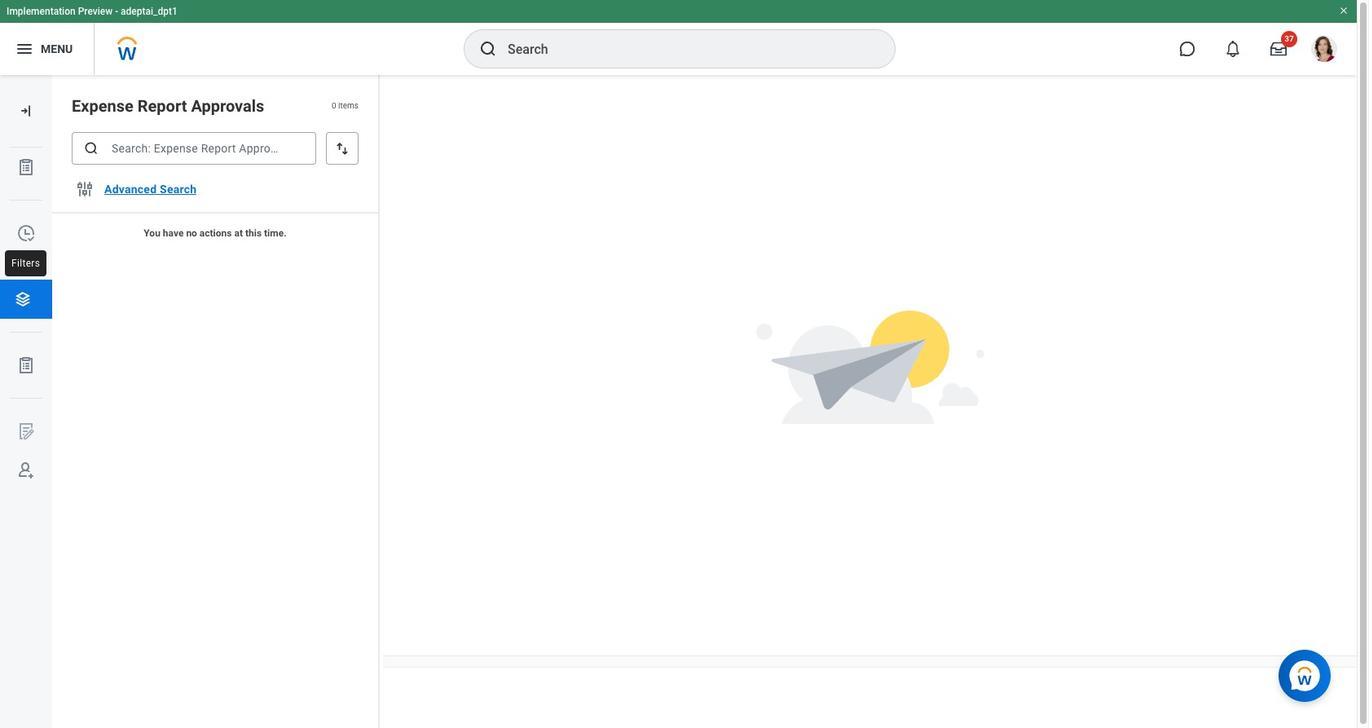 Task type: locate. For each thing, give the bounding box(es) containing it.
0
[[332, 101, 336, 110]]

justify image
[[15, 39, 34, 59]]

you
[[144, 227, 161, 239]]

preview
[[78, 6, 113, 17]]

actions
[[200, 227, 232, 239]]

expense report approvals
[[72, 96, 264, 116]]

-
[[115, 6, 118, 17]]

transformation import image
[[18, 103, 34, 119]]

1 vertical spatial clipboard image
[[16, 355, 36, 375]]

clipboard image down transformation import icon
[[16, 157, 36, 177]]

Search: Expense Report Approvals text field
[[72, 132, 316, 165]]

approvals
[[191, 96, 264, 116]]

expense
[[72, 96, 134, 116]]

clipboard image
[[16, 157, 36, 177], [16, 355, 36, 375]]

advanced search
[[104, 183, 197, 196]]

0 items
[[332, 101, 359, 110]]

profile logan mcneil image
[[1312, 36, 1338, 65]]

filters tooltip
[[2, 247, 50, 280]]

0 vertical spatial clipboard image
[[16, 157, 36, 177]]

list
[[0, 148, 52, 490]]

time.
[[264, 227, 287, 239]]

implementation preview -   adeptai_dpt1
[[7, 6, 178, 17]]

37 button
[[1261, 31, 1298, 67]]

clipboard image up rename image
[[16, 355, 36, 375]]

rename image
[[16, 421, 36, 441]]

perspective image
[[13, 289, 33, 309]]

search
[[160, 183, 197, 196]]

filters
[[11, 258, 40, 269]]



Task type: describe. For each thing, give the bounding box(es) containing it.
advanced
[[104, 183, 157, 196]]

report
[[138, 96, 187, 116]]

adeptai_dpt1
[[121, 6, 178, 17]]

user plus image
[[16, 461, 36, 480]]

this
[[245, 227, 262, 239]]

you have no actions at this time.
[[144, 227, 287, 239]]

advanced search button
[[98, 173, 203, 205]]

item list element
[[52, 75, 380, 728]]

close environment banner image
[[1339, 6, 1349, 15]]

inbox large image
[[1271, 41, 1287, 57]]

no
[[186, 227, 197, 239]]

37
[[1285, 34, 1294, 43]]

implementation
[[7, 6, 76, 17]]

configure image
[[75, 179, 95, 199]]

clock check image
[[16, 223, 36, 243]]

menu
[[41, 42, 73, 55]]

at
[[234, 227, 243, 239]]

menu banner
[[0, 0, 1357, 75]]

notifications large image
[[1225, 41, 1242, 57]]

have
[[163, 227, 184, 239]]

Search Workday  search field
[[508, 31, 862, 67]]

search image
[[479, 39, 498, 59]]

menu button
[[0, 23, 94, 75]]

2 clipboard image from the top
[[16, 355, 36, 375]]

sort image
[[334, 140, 351, 157]]

search image
[[83, 140, 99, 157]]

1 clipboard image from the top
[[16, 157, 36, 177]]

items
[[338, 101, 359, 110]]



Task type: vqa. For each thing, say whether or not it's contained in the screenshot.
bottommost clipboard image
yes



